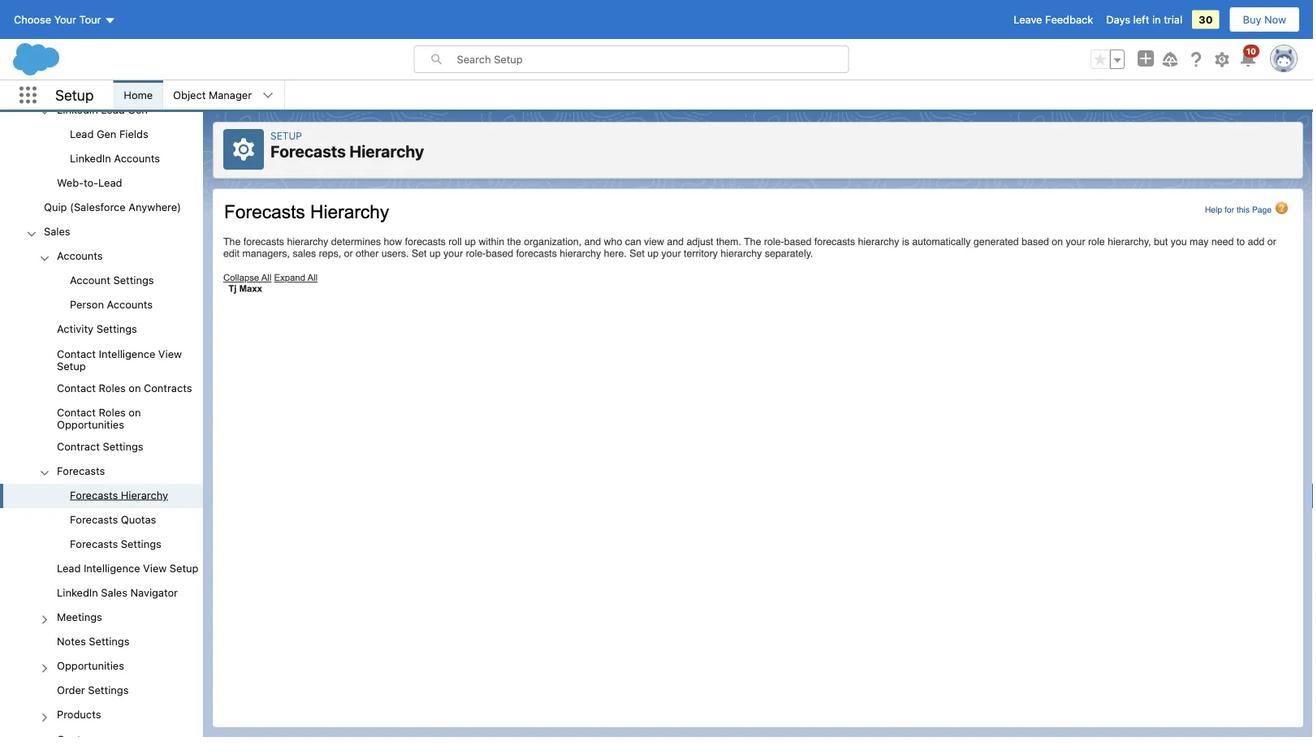 Task type: describe. For each thing, give the bounding box(es) containing it.
hierarchy inside tree item
[[121, 489, 168, 501]]

order settings
[[57, 684, 129, 697]]

forecasts hierarchy tree item
[[0, 484, 203, 509]]

web-to-lead
[[57, 176, 122, 189]]

forecasts quotas link
[[70, 513, 156, 528]]

lead inside linkedin lead gen link
[[101, 103, 125, 115]]

notes
[[57, 636, 86, 648]]

contact roles on contracts link
[[57, 382, 192, 396]]

contact intelligence view setup link
[[57, 347, 203, 372]]

settings for contract settings
[[103, 440, 143, 452]]

sales inside linkedin sales navigator link
[[101, 587, 127, 599]]

home link
[[114, 80, 163, 110]]

object
[[173, 89, 206, 101]]

products
[[57, 709, 101, 721]]

forecasts settings
[[70, 538, 162, 550]]

(salesforce
[[70, 201, 126, 213]]

group for forecasts
[[0, 484, 203, 557]]

setup inside the 'contact intelligence view setup'
[[57, 360, 86, 372]]

your
[[54, 13, 76, 26]]

Search Setup text field
[[457, 46, 848, 72]]

anywhere)
[[129, 201, 181, 213]]

navigator
[[130, 587, 178, 599]]

sales tree item
[[0, 220, 203, 737]]

to-
[[84, 176, 98, 189]]

web-
[[57, 176, 84, 189]]

contact roles on contracts
[[57, 382, 192, 394]]

group for accounts
[[0, 269, 203, 318]]

account settings
[[70, 274, 154, 286]]

linkedin lead gen
[[57, 103, 148, 115]]

contract settings
[[57, 440, 143, 452]]

person accounts link
[[70, 299, 153, 313]]

linkedin for linkedin accounts
[[70, 152, 111, 164]]

0 vertical spatial gen
[[128, 103, 148, 115]]

activity settings link
[[57, 323, 137, 338]]

roles for contracts
[[99, 382, 126, 394]]

contact for contact roles on opportunities
[[57, 406, 96, 418]]

forecasts for hierarchy
[[70, 489, 118, 501]]

feedback
[[1045, 13, 1093, 26]]

buy now
[[1243, 13, 1286, 26]]

forecasts for settings
[[70, 538, 118, 550]]

notes settings link
[[57, 636, 130, 650]]

linkedin lead gen link
[[57, 103, 148, 118]]

order
[[57, 684, 85, 697]]

fields
[[119, 128, 148, 140]]

manager
[[209, 89, 252, 101]]

quip (salesforce anywhere)
[[44, 201, 181, 213]]

contact intelligence view setup
[[57, 347, 182, 372]]

leave
[[1014, 13, 1042, 26]]

0 horizontal spatial sales
[[44, 225, 70, 237]]

activity settings
[[57, 323, 137, 335]]

left
[[1133, 13, 1150, 26]]

days left in trial
[[1106, 13, 1183, 26]]

now
[[1265, 13, 1286, 26]]

forecasts link
[[57, 465, 105, 479]]

object manager
[[173, 89, 252, 101]]

leave feedback link
[[1014, 13, 1093, 26]]

forecasts inside setup forecasts hierarchy
[[270, 142, 346, 161]]

accounts for account settings
[[107, 299, 153, 311]]

object manager link
[[163, 80, 262, 110]]

meetings
[[57, 611, 102, 623]]

settings for notes settings
[[89, 636, 130, 648]]

contact roles on opportunities link
[[57, 406, 203, 430]]

choose your tour button
[[13, 6, 117, 32]]



Task type: vqa. For each thing, say whether or not it's contained in the screenshot.
'LinkedIn' within LINKEDIN SALES NAVIGATOR Link
yes



Task type: locate. For each thing, give the bounding box(es) containing it.
settings down quotas
[[121, 538, 162, 550]]

intelligence for contact
[[99, 347, 155, 360]]

setup link
[[270, 130, 302, 141]]

group
[[0, 0, 203, 196], [1091, 50, 1125, 69], [0, 123, 203, 172], [0, 245, 203, 737], [0, 269, 203, 318], [0, 484, 203, 557]]

view up navigator
[[143, 562, 167, 574]]

roles for opportunities
[[99, 406, 126, 418]]

quotas
[[121, 513, 156, 526]]

2 roles from the top
[[99, 406, 126, 418]]

contact inside the 'contact intelligence view setup'
[[57, 347, 96, 360]]

contact down the activity
[[57, 347, 96, 360]]

home
[[124, 89, 153, 101]]

1 horizontal spatial sales
[[101, 587, 127, 599]]

lead
[[101, 103, 125, 115], [70, 128, 94, 140], [98, 176, 122, 189], [57, 562, 81, 574]]

web-to-lead link
[[57, 176, 122, 191]]

1 vertical spatial roles
[[99, 406, 126, 418]]

roles down the 'contact intelligence view setup'
[[99, 382, 126, 394]]

opportunities inside contact roles on opportunities
[[57, 418, 124, 430]]

1 opportunities from the top
[[57, 418, 124, 430]]

group containing lead gen fields
[[0, 123, 203, 172]]

opportunities
[[57, 418, 124, 430], [57, 660, 124, 672]]

1 vertical spatial opportunities
[[57, 660, 124, 672]]

1 vertical spatial intelligence
[[84, 562, 140, 574]]

1 vertical spatial on
[[129, 406, 141, 418]]

1 vertical spatial sales
[[101, 587, 127, 599]]

0 vertical spatial roles
[[99, 382, 126, 394]]

gen down home
[[128, 103, 148, 115]]

forecasts hierarchy
[[70, 489, 168, 501]]

0 vertical spatial sales
[[44, 225, 70, 237]]

group for sales
[[0, 245, 203, 737]]

lead intelligence view setup link
[[57, 562, 199, 577]]

0 vertical spatial on
[[129, 382, 141, 394]]

1 vertical spatial view
[[143, 562, 167, 574]]

linkedin up the lead gen fields
[[57, 103, 98, 115]]

account settings link
[[70, 274, 154, 289]]

0 vertical spatial view
[[158, 347, 182, 360]]

activity
[[57, 323, 94, 335]]

1 vertical spatial hierarchy
[[121, 489, 168, 501]]

0 vertical spatial intelligence
[[99, 347, 155, 360]]

setup inside setup forecasts hierarchy
[[270, 130, 302, 141]]

on inside contact roles on opportunities
[[129, 406, 141, 418]]

choose
[[14, 13, 51, 26]]

view inside the 'contact intelligence view setup'
[[158, 347, 182, 360]]

notes settings
[[57, 636, 130, 648]]

lead down linkedin lead gen link
[[70, 128, 94, 140]]

buy
[[1243, 13, 1262, 26]]

intelligence inside the 'contact intelligence view setup'
[[99, 347, 155, 360]]

2 vertical spatial accounts
[[107, 299, 153, 311]]

10 button
[[1239, 45, 1260, 69]]

group containing linkedin lead gen
[[0, 0, 203, 196]]

settings inside forecasts tree item
[[121, 538, 162, 550]]

forecasts inside tree item
[[70, 489, 118, 501]]

quip (salesforce anywhere) link
[[44, 201, 181, 216]]

linkedin for linkedin lead gen
[[57, 103, 98, 115]]

settings down opportunities link
[[88, 684, 129, 697]]

on
[[129, 382, 141, 394], [129, 406, 141, 418]]

hierarchy inside setup forecasts hierarchy
[[349, 142, 424, 161]]

contract
[[57, 440, 100, 452]]

0 vertical spatial hierarchy
[[349, 142, 424, 161]]

lead inside web-to-lead link
[[98, 176, 122, 189]]

intelligence up contact roles on contracts
[[99, 347, 155, 360]]

roles down contact roles on contracts link
[[99, 406, 126, 418]]

opportunities down notes settings 'link' at the bottom of the page
[[57, 660, 124, 672]]

linkedin accounts link
[[70, 152, 160, 167]]

lead gen fields link
[[70, 128, 148, 142]]

forecasts for quotas
[[70, 513, 118, 526]]

roles inside contact roles on opportunities
[[99, 406, 126, 418]]

0 vertical spatial opportunities
[[57, 418, 124, 430]]

30
[[1199, 13, 1213, 26]]

1 vertical spatial gen
[[97, 128, 116, 140]]

forecasts settings link
[[70, 538, 162, 552]]

person
[[70, 299, 104, 311]]

forecasts quotas
[[70, 513, 156, 526]]

0 vertical spatial accounts
[[114, 152, 160, 164]]

contact roles on opportunities
[[57, 406, 141, 430]]

accounts down fields
[[114, 152, 160, 164]]

3 contact from the top
[[57, 406, 96, 418]]

settings for account settings
[[113, 274, 154, 286]]

view
[[158, 347, 182, 360], [143, 562, 167, 574]]

contact inside contact roles on opportunities
[[57, 406, 96, 418]]

contact
[[57, 347, 96, 360], [57, 382, 96, 394], [57, 406, 96, 418]]

settings inside accounts tree item
[[113, 274, 154, 286]]

opportunities up contract settings
[[57, 418, 124, 430]]

1 contact from the top
[[57, 347, 96, 360]]

choose your tour
[[14, 13, 101, 26]]

products link
[[57, 709, 101, 723]]

accounts for lead gen fields
[[114, 152, 160, 164]]

contact for contact intelligence view setup
[[57, 347, 96, 360]]

setup
[[55, 86, 94, 104], [270, 130, 302, 141], [57, 360, 86, 372], [170, 562, 199, 574]]

forecasts tree item
[[0, 460, 203, 557]]

0 vertical spatial contact
[[57, 347, 96, 360]]

linkedin
[[57, 103, 98, 115], [70, 152, 111, 164], [57, 587, 98, 599]]

settings up person accounts
[[113, 274, 154, 286]]

accounts inside the linkedin accounts link
[[114, 152, 160, 164]]

leave feedback
[[1014, 13, 1093, 26]]

1 horizontal spatial gen
[[128, 103, 148, 115]]

account
[[70, 274, 110, 286]]

gen down linkedin lead gen link
[[97, 128, 116, 140]]

settings for activity settings
[[96, 323, 137, 335]]

lead up the lead gen fields
[[101, 103, 125, 115]]

accounts up account
[[57, 250, 103, 262]]

lead up meetings
[[57, 562, 81, 574]]

lead inside lead gen fields link
[[70, 128, 94, 140]]

buy now button
[[1229, 6, 1300, 32]]

in
[[1152, 13, 1161, 26]]

linkedin up the 'to-' on the left top of the page
[[70, 152, 111, 164]]

days
[[1106, 13, 1131, 26]]

roles
[[99, 382, 126, 394], [99, 406, 126, 418]]

intelligence
[[99, 347, 155, 360], [84, 562, 140, 574]]

on for opportunities
[[129, 406, 141, 418]]

accounts down account settings link
[[107, 299, 153, 311]]

contracts
[[144, 382, 192, 394]]

group containing forecasts hierarchy
[[0, 484, 203, 557]]

accounts tree item
[[0, 245, 203, 318]]

on down contact intelligence view setup link
[[129, 382, 141, 394]]

lead down the linkedin accounts link
[[98, 176, 122, 189]]

intelligence down forecasts settings link
[[84, 562, 140, 574]]

lead gen fields
[[70, 128, 148, 140]]

contact up contract in the left bottom of the page
[[57, 406, 96, 418]]

2 opportunities from the top
[[57, 660, 124, 672]]

person accounts
[[70, 299, 153, 311]]

accounts inside person accounts link
[[107, 299, 153, 311]]

trial
[[1164, 13, 1183, 26]]

settings for order settings
[[88, 684, 129, 697]]

linkedin up meetings
[[57, 587, 98, 599]]

quip
[[44, 201, 67, 213]]

on for contracts
[[129, 382, 141, 394]]

group containing account settings
[[0, 269, 203, 318]]

1 roles from the top
[[99, 382, 126, 394]]

2 contact from the top
[[57, 382, 96, 394]]

opportunities link
[[57, 660, 124, 675]]

1 on from the top
[[129, 382, 141, 394]]

sales down lead intelligence view setup link
[[101, 587, 127, 599]]

0 horizontal spatial gen
[[97, 128, 116, 140]]

1 vertical spatial accounts
[[57, 250, 103, 262]]

0 horizontal spatial hierarchy
[[121, 489, 168, 501]]

setup forecasts hierarchy
[[270, 130, 424, 161]]

sales link
[[44, 225, 70, 240]]

linkedin sales navigator link
[[57, 587, 178, 601]]

1 horizontal spatial hierarchy
[[349, 142, 424, 161]]

2 vertical spatial contact
[[57, 406, 96, 418]]

order settings link
[[57, 684, 129, 699]]

0 vertical spatial linkedin
[[57, 103, 98, 115]]

1 vertical spatial contact
[[57, 382, 96, 394]]

1 vertical spatial linkedin
[[70, 152, 111, 164]]

contact for contact roles on contracts
[[57, 382, 96, 394]]

settings down contact roles on opportunities link
[[103, 440, 143, 452]]

settings up opportunities link
[[89, 636, 130, 648]]

accounts link
[[57, 250, 103, 264]]

10
[[1247, 46, 1256, 56]]

meetings link
[[57, 611, 102, 626]]

sales down "quip"
[[44, 225, 70, 237]]

linkedin accounts
[[70, 152, 160, 164]]

tour
[[79, 13, 101, 26]]

on down contact roles on contracts link
[[129, 406, 141, 418]]

hierarchy
[[349, 142, 424, 161], [121, 489, 168, 501]]

2 on from the top
[[129, 406, 141, 418]]

linkedin for linkedin sales navigator
[[57, 587, 98, 599]]

group for linkedin lead gen
[[0, 123, 203, 172]]

lead intelligence view setup
[[57, 562, 199, 574]]

sales
[[44, 225, 70, 237], [101, 587, 127, 599]]

contract settings link
[[57, 440, 143, 455]]

lead inside lead intelligence view setup link
[[57, 562, 81, 574]]

forecasts hierarchy link
[[70, 489, 168, 504]]

intelligence for lead
[[84, 562, 140, 574]]

linkedin sales navigator
[[57, 587, 178, 599]]

view for lead intelligence view setup
[[143, 562, 167, 574]]

2 vertical spatial linkedin
[[57, 587, 98, 599]]

forecasts
[[270, 142, 346, 161], [57, 465, 105, 477], [70, 489, 118, 501], [70, 513, 118, 526], [70, 538, 118, 550]]

gen
[[128, 103, 148, 115], [97, 128, 116, 140]]

linkedin inside sales tree item
[[57, 587, 98, 599]]

contact up contact roles on opportunities at left bottom
[[57, 382, 96, 394]]

view for contact intelligence view setup
[[158, 347, 182, 360]]

settings for forecasts settings
[[121, 538, 162, 550]]

settings
[[113, 274, 154, 286], [96, 323, 137, 335], [103, 440, 143, 452], [121, 538, 162, 550], [89, 636, 130, 648], [88, 684, 129, 697]]

view up 'contracts'
[[158, 347, 182, 360]]

group containing accounts
[[0, 245, 203, 737]]

settings down person accounts link
[[96, 323, 137, 335]]

linkedin lead gen tree item
[[0, 98, 203, 172]]



